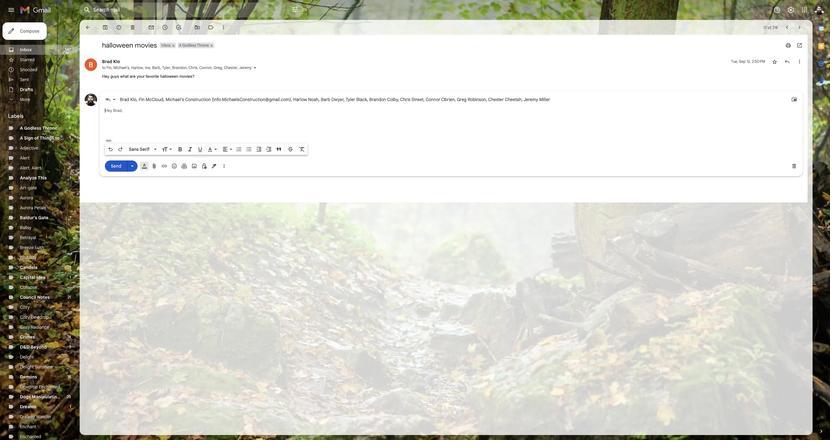 Task type: vqa. For each thing, say whether or not it's contained in the screenshot.
INBOX
yes



Task type: describe. For each thing, give the bounding box(es) containing it.
alert, alert
[[20, 165, 41, 171]]

art-gate
[[20, 185, 37, 191]]

1 for capital idea
[[70, 275, 71, 280]]

are
[[130, 74, 136, 79]]

labels
[[8, 113, 24, 120]]

0 horizontal spatial alert
[[20, 155, 29, 161]]

compose
[[20, 28, 39, 34]]

0 horizontal spatial fin
[[107, 65, 112, 70]]

218
[[773, 25, 778, 30]]

council
[[20, 295, 36, 301]]

cozy for cozy dewdrop
[[20, 315, 30, 320]]

cozy for "cozy" link
[[20, 305, 30, 311]]

inbox for inbox button on the left of page
[[161, 43, 171, 48]]

street
[[412, 97, 424, 102]]

demons link
[[20, 375, 37, 380]]

dewdrop enchanted link
[[20, 385, 60, 390]]

older image
[[797, 24, 803, 31]]

1 horizontal spatial brandon
[[369, 97, 386, 102]]

brad klo
[[102, 59, 120, 64]]

cozy dewdrop link
[[20, 315, 49, 320]]

d&d beyond link
[[20, 345, 47, 350]]

your
[[137, 74, 145, 79]]

aurora petals link
[[20, 205, 46, 211]]

sent link
[[20, 77, 29, 83]]

hey guys what are your favorite halloween movies?
[[102, 74, 195, 79]]

1 horizontal spatial chester
[[488, 97, 504, 102]]

brad,
[[113, 108, 123, 113]]

aurora for aurora link
[[20, 195, 33, 201]]

miller
[[540, 97, 550, 102]]

movies?
[[180, 74, 195, 79]]

collapse link
[[20, 285, 37, 291]]

14
[[67, 335, 71, 340]]

cozy link
[[20, 305, 30, 311]]

dreamy wander link
[[20, 415, 51, 420]]

search mail image
[[82, 4, 93, 16]]

21 for council notes
[[68, 295, 71, 300]]

robinson
[[468, 97, 486, 102]]

compose button
[[2, 22, 47, 40]]

bulleted list ‪(⌘⇧8)‬ image
[[246, 146, 252, 152]]

0 horizontal spatial jeremy
[[239, 65, 252, 70]]

cozy for cozy radiance
[[20, 325, 30, 330]]

betrayal link
[[20, 235, 36, 241]]

report spam image
[[116, 24, 122, 31]]

a sign of things to come
[[20, 135, 73, 141]]

0 horizontal spatial brandon
[[172, 65, 187, 70]]

1 vertical spatial harlow
[[293, 97, 307, 102]]

to inside labels navigation
[[55, 135, 60, 141]]

0 horizontal spatial greg
[[214, 65, 222, 70]]

insert link ‪(⌘k)‬ image
[[161, 163, 168, 169]]

enchanted link
[[20, 434, 41, 440]]

delight link
[[20, 355, 34, 360]]

sent
[[20, 77, 29, 83]]

adjective link
[[20, 145, 38, 151]]

ballsy link
[[20, 225, 31, 231]]

a for 1
[[20, 135, 23, 141]]

attach files image
[[151, 163, 158, 169]]

godless for a godless throne "button"
[[182, 43, 196, 48]]

construction
[[185, 97, 211, 102]]

brutality
[[20, 255, 37, 261]]

more
[[20, 97, 30, 102]]

crimes
[[20, 335, 35, 340]]

black
[[357, 97, 367, 102]]

baldur's gate
[[20, 215, 48, 221]]

italic ‪(⌘i)‬ image
[[187, 146, 193, 152]]

1 for baldur's gate
[[70, 216, 71, 220]]

come
[[61, 135, 73, 141]]

add to tasks image
[[176, 24, 182, 31]]

a inside "button"
[[179, 43, 182, 48]]

analyze
[[20, 175, 37, 181]]

Not starred checkbox
[[772, 59, 778, 65]]

1 for analyze this
[[70, 176, 71, 180]]

inbox for inbox link
[[20, 47, 32, 53]]

17
[[764, 25, 767, 30]]

not starred image
[[772, 59, 778, 65]]

this
[[38, 175, 47, 181]]

1 vertical spatial dewdrop
[[20, 385, 38, 390]]

1 vertical spatial chris
[[400, 97, 411, 102]]

delight for delight link
[[20, 355, 34, 360]]

147
[[65, 47, 71, 52]]

gate
[[38, 215, 48, 221]]

art-gate link
[[20, 185, 37, 191]]

brad for brad klo , fin mccloud , michael's construction (info.michaelsconstruction@gmail.com) , harlow noah , barb dwyer , tyler black , brandon colby , chris street , connor obrien , greg robinson , chester cheetah , jeremy miller
[[120, 97, 129, 102]]

alert link
[[20, 155, 29, 161]]

0 vertical spatial tyler
[[162, 65, 170, 70]]

petals
[[34, 205, 46, 211]]

1 horizontal spatial to
[[102, 65, 106, 70]]

aurora petals
[[20, 205, 46, 211]]

cozy radiance link
[[20, 325, 49, 330]]

remove formatting ‪(⌘\)‬ image
[[299, 146, 305, 152]]

dreams link
[[20, 405, 36, 410]]

breeze lush link
[[20, 245, 44, 251]]

gmail image
[[20, 4, 54, 16]]

art-
[[20, 185, 28, 191]]

1 vertical spatial enchanted
[[20, 434, 41, 440]]

undo ‪(⌘z)‬ image
[[107, 146, 114, 152]]

1 vertical spatial tyler
[[346, 97, 355, 102]]

dogs manipulating time link
[[20, 395, 71, 400]]

sunshine
[[35, 365, 53, 370]]

quote ‪(⌘⇧9)‬ image
[[276, 146, 282, 152]]

serif
[[140, 147, 150, 152]]

analyze this
[[20, 175, 47, 181]]

gate
[[28, 185, 37, 191]]

brutality link
[[20, 255, 37, 261]]

enchant
[[20, 425, 36, 430]]

demons
[[20, 375, 37, 380]]

starred link
[[20, 57, 35, 63]]

brad for brad klo
[[102, 59, 112, 64]]

0 vertical spatial chris
[[189, 65, 197, 70]]

support image
[[774, 6, 781, 14]]

delight sunshine link
[[20, 365, 53, 370]]

snoozed link
[[20, 67, 37, 73]]

dogs
[[20, 395, 31, 400]]

noah
[[308, 97, 319, 102]]

cheetah
[[505, 97, 522, 102]]

analyze this link
[[20, 175, 47, 181]]

tue,
[[732, 59, 739, 64]]

a for 4
[[20, 126, 23, 131]]

brad klo , fin mccloud , michael's construction (info.michaelsconstruction@gmail.com) , harlow noah , barb dwyer , tyler black , brandon colby , chris street , connor obrien , greg robinson , chester cheetah , jeremy miller
[[120, 97, 550, 102]]

insert photo image
[[191, 163, 197, 169]]

1 horizontal spatial halloween
[[160, 74, 178, 79]]

0 vertical spatial barb
[[152, 65, 160, 70]]

move to image
[[194, 24, 201, 31]]

time
[[61, 395, 71, 400]]

6
[[69, 87, 71, 92]]

capital idea link
[[20, 275, 46, 281]]

obrien
[[442, 97, 455, 102]]

labels image
[[208, 24, 214, 31]]

snooze image
[[162, 24, 168, 31]]

toggle confidential mode image
[[201, 163, 207, 169]]



Task type: locate. For each thing, give the bounding box(es) containing it.
1 vertical spatial greg
[[457, 97, 467, 102]]

insert emoji ‪(⌘⇧2)‬ image
[[171, 163, 178, 169]]

formatting options toolbar
[[105, 144, 308, 155]]

0 horizontal spatial klo
[[113, 59, 120, 64]]

radiance
[[31, 325, 49, 330]]

0 vertical spatial chester
[[224, 65, 238, 70]]

5 1 from the top
[[70, 405, 71, 410]]

0 horizontal spatial throne
[[42, 126, 57, 131]]

strikethrough ‪(⌘⇧x)‬ image
[[287, 146, 294, 152]]

1 vertical spatial jeremy
[[524, 97, 539, 102]]

dreamy
[[20, 415, 35, 420]]

aurora down art-gate link
[[20, 195, 33, 201]]

harlow up your on the top left of the page
[[131, 65, 143, 70]]

show details image
[[253, 66, 257, 70]]

25
[[67, 395, 71, 400]]

1 vertical spatial hey
[[105, 108, 112, 113]]

colby
[[387, 97, 398, 102]]

21
[[68, 265, 71, 270], [68, 295, 71, 300]]

indent more ‪(⌘])‬ image
[[266, 146, 272, 152]]

capital
[[20, 275, 35, 281]]

2 21 from the top
[[68, 295, 71, 300]]

godless for a godless throne link
[[24, 126, 41, 131]]

2:50 pm
[[752, 59, 766, 64]]

of right sign
[[34, 135, 39, 141]]

,
[[112, 65, 113, 70], [129, 65, 130, 70], [143, 65, 144, 70], [150, 65, 151, 70], [160, 65, 161, 70], [170, 65, 171, 70], [187, 65, 188, 70], [197, 65, 198, 70], [212, 65, 213, 70], [222, 65, 223, 70], [238, 65, 239, 70], [137, 97, 138, 102], [163, 97, 165, 102], [291, 97, 292, 102], [319, 97, 320, 102], [344, 97, 345, 102], [367, 97, 368, 102], [398, 97, 399, 102], [424, 97, 425, 102], [455, 97, 456, 102], [486, 97, 487, 102], [522, 97, 523, 102]]

fin
[[107, 65, 112, 70], [139, 97, 145, 102]]

to
[[102, 65, 106, 70], [55, 135, 60, 141]]

a
[[179, 43, 182, 48], [20, 126, 23, 131], [20, 135, 23, 141]]

a godless throne down labels heading
[[20, 126, 57, 131]]

alert,
[[20, 165, 31, 171]]

0 horizontal spatial michael's
[[113, 65, 129, 70]]

sans serif option
[[128, 146, 153, 152]]

1 vertical spatial alert
[[32, 165, 41, 171]]

klo for brad klo , fin mccloud , michael's construction (info.michaelsconstruction@gmail.com) , harlow noah , barb dwyer , tyler black , brandon colby , chris street , connor obrien , greg robinson , chester cheetah , jeremy miller
[[130, 97, 137, 102]]

1 vertical spatial throne
[[42, 126, 57, 131]]

enchanted up manipulating
[[39, 385, 60, 390]]

1 vertical spatial delight
[[20, 365, 34, 370]]

1 vertical spatial a godless throne
[[20, 126, 57, 131]]

1 vertical spatial michael's
[[166, 97, 184, 102]]

0 vertical spatial connor
[[199, 65, 212, 70]]

1 aurora from the top
[[20, 195, 33, 201]]

michael's right mccloud
[[166, 97, 184, 102]]

barb
[[152, 65, 160, 70], [321, 97, 331, 102]]

1 right gate
[[70, 216, 71, 220]]

back to inbox image
[[85, 24, 91, 31]]

2 1 from the top
[[70, 176, 71, 180]]

more send options image
[[129, 163, 135, 169]]

1 vertical spatial klo
[[130, 97, 137, 102]]

dewdrop up the radiance in the bottom left of the page
[[31, 315, 49, 320]]

0 vertical spatial alert
[[20, 155, 29, 161]]

1 horizontal spatial godless
[[182, 43, 196, 48]]

inbox down snooze icon
[[161, 43, 171, 48]]

tab list
[[813, 20, 831, 418]]

1 cozy from the top
[[20, 305, 30, 311]]

a godless throne for a godless throne "button"
[[179, 43, 209, 48]]

d&d
[[20, 345, 30, 350]]

0 horizontal spatial tyler
[[162, 65, 170, 70]]

0 horizontal spatial godless
[[24, 126, 41, 131]]

starred
[[20, 57, 35, 63]]

1 vertical spatial fin
[[139, 97, 145, 102]]

inbox inside labels navigation
[[20, 47, 32, 53]]

tyler left black
[[346, 97, 355, 102]]

manipulating
[[32, 395, 60, 400]]

inbox up starred
[[20, 47, 32, 53]]

1 horizontal spatial brad
[[120, 97, 129, 102]]

of inside labels navigation
[[34, 135, 39, 141]]

godless up sign
[[24, 126, 41, 131]]

a godless throne for a godless throne link
[[20, 126, 57, 131]]

a godless throne inside labels navigation
[[20, 126, 57, 131]]

delight for delight sunshine
[[20, 365, 34, 370]]

fin down brad klo
[[107, 65, 112, 70]]

godless inside labels navigation
[[24, 126, 41, 131]]

chris up movies?
[[189, 65, 197, 70]]

0 vertical spatial harlow
[[131, 65, 143, 70]]

1 delight from the top
[[20, 355, 34, 360]]

aurora for aurora petals
[[20, 205, 33, 211]]

0 vertical spatial godless
[[182, 43, 196, 48]]

inbox inside inbox button
[[161, 43, 171, 48]]

3
[[69, 345, 71, 350]]

type of response image
[[105, 96, 111, 103]]

godless down move to image
[[182, 43, 196, 48]]

klo
[[113, 59, 120, 64], [130, 97, 137, 102]]

breeze lush
[[20, 245, 44, 251]]

1 vertical spatial barb
[[321, 97, 331, 102]]

harlow left noah
[[293, 97, 307, 102]]

settings image
[[788, 6, 795, 14]]

labels navigation
[[0, 20, 80, 441]]

1 horizontal spatial alert
[[32, 165, 41, 171]]

tyler
[[162, 65, 170, 70], [346, 97, 355, 102]]

brad up guys what
[[102, 59, 112, 64]]

sign
[[24, 135, 33, 141]]

enchanted down enchant
[[20, 434, 41, 440]]

1 1 from the top
[[70, 136, 71, 140]]

brandon up movies?
[[172, 65, 187, 70]]

0 horizontal spatial inbox
[[20, 47, 32, 53]]

1 for dreams
[[70, 405, 71, 410]]

klo for brad klo
[[113, 59, 120, 64]]

newer image
[[785, 24, 791, 31]]

cozy up crimes
[[20, 325, 30, 330]]

indent less ‪(⌘[)‬ image
[[256, 146, 262, 152]]

tue, sep 12, 2:50 pm
[[732, 59, 766, 64]]

1
[[70, 136, 71, 140], [70, 176, 71, 180], [70, 216, 71, 220], [70, 275, 71, 280], [70, 405, 71, 410]]

0 horizontal spatial a godless throne
[[20, 126, 57, 131]]

dewdrop enchanted
[[20, 385, 60, 390]]

jeremy left show details "image"
[[239, 65, 252, 70]]

brad
[[102, 59, 112, 64], [120, 97, 129, 102]]

1 horizontal spatial barb
[[321, 97, 331, 102]]

main menu image
[[7, 6, 15, 14]]

0 horizontal spatial brad
[[102, 59, 112, 64]]

a godless throne button
[[178, 43, 210, 48]]

idea
[[36, 275, 46, 281]]

throne up things
[[42, 126, 57, 131]]

1 vertical spatial cozy
[[20, 315, 30, 320]]

0 vertical spatial klo
[[113, 59, 120, 64]]

klo left mccloud
[[130, 97, 137, 102]]

ballsy
[[20, 225, 31, 231]]

send button
[[105, 161, 127, 172]]

a godless throne down move to image
[[179, 43, 209, 48]]

1 21 from the top
[[68, 265, 71, 270]]

crimes link
[[20, 335, 35, 340]]

alert up analyze this link
[[32, 165, 41, 171]]

hey left 'brad,'
[[105, 108, 112, 113]]

hey brad,
[[105, 108, 123, 113]]

21 for candela
[[68, 265, 71, 270]]

aurora
[[20, 195, 33, 201], [20, 205, 33, 211]]

1 horizontal spatial fin
[[139, 97, 145, 102]]

snoozed
[[20, 67, 37, 73]]

delight
[[20, 355, 34, 360], [20, 365, 34, 370]]

0 vertical spatial jeremy
[[239, 65, 252, 70]]

1 down 25
[[70, 405, 71, 410]]

1 vertical spatial brad
[[120, 97, 129, 102]]

candela link
[[20, 265, 37, 271]]

1 horizontal spatial chris
[[400, 97, 411, 102]]

aurora down aurora link
[[20, 205, 33, 211]]

1 horizontal spatial throne
[[197, 43, 209, 48]]

advanced search options image
[[289, 3, 301, 16]]

0 vertical spatial a
[[179, 43, 182, 48]]

1 down 4
[[70, 136, 71, 140]]

michael's
[[113, 65, 129, 70], [166, 97, 184, 102]]

discard draft ‪(⌘⇧d)‬ image
[[792, 163, 798, 169]]

Message Body text field
[[105, 108, 798, 134]]

1 vertical spatial halloween
[[160, 74, 178, 79]]

underline ‪(⌘u)‬ image
[[197, 147, 203, 153]]

cozy
[[20, 305, 30, 311], [20, 315, 30, 320], [20, 325, 30, 330]]

barb left dwyer
[[321, 97, 331, 102]]

connor left obrien
[[426, 97, 441, 102]]

0 vertical spatial fin
[[107, 65, 112, 70]]

redo ‪(⌘y)‬ image
[[117, 146, 124, 152]]

1 right the idea
[[70, 275, 71, 280]]

1 vertical spatial brandon
[[369, 97, 386, 102]]

connor
[[199, 65, 212, 70], [426, 97, 441, 102]]

insert files using drive image
[[181, 163, 187, 169]]

None search field
[[80, 2, 304, 17]]

2 vertical spatial a
[[20, 135, 23, 141]]

0 horizontal spatial to
[[55, 135, 60, 141]]

0 vertical spatial greg
[[214, 65, 222, 70]]

0 vertical spatial 21
[[68, 265, 71, 270]]

throne inside "button"
[[197, 43, 209, 48]]

throne for a godless throne "button"
[[197, 43, 209, 48]]

delight down d&d
[[20, 355, 34, 360]]

throne inside labels navigation
[[42, 126, 57, 131]]

jeremy left miller
[[524, 97, 539, 102]]

1 vertical spatial a
[[20, 126, 23, 131]]

brad up 'brad,'
[[120, 97, 129, 102]]

0 vertical spatial hey
[[102, 74, 109, 79]]

0 vertical spatial dewdrop
[[31, 315, 49, 320]]

4 1 from the top
[[70, 275, 71, 280]]

of right the 17
[[768, 25, 772, 30]]

1 horizontal spatial harlow
[[293, 97, 307, 102]]

adjective
[[20, 145, 38, 151]]

0 horizontal spatial halloween
[[102, 41, 133, 50]]

0 vertical spatial enchanted
[[39, 385, 60, 390]]

dewdrop
[[31, 315, 49, 320], [20, 385, 38, 390]]

lush
[[35, 245, 44, 251]]

brandon left colby
[[369, 97, 386, 102]]

2 aurora from the top
[[20, 205, 33, 211]]

0 horizontal spatial barb
[[152, 65, 160, 70]]

movies
[[135, 41, 157, 50]]

council notes link
[[20, 295, 50, 301]]

1 vertical spatial chester
[[488, 97, 504, 102]]

mark as unread image
[[148, 24, 154, 31]]

enchant link
[[20, 425, 36, 430]]

council notes
[[20, 295, 50, 301]]

0 horizontal spatial harlow
[[131, 65, 143, 70]]

chris
[[189, 65, 197, 70], [400, 97, 411, 102]]

Search mail text field
[[93, 7, 274, 13]]

halloween down "to fin , michael's , harlow , me , barb , tyler , brandon , chris , connor , greg , chester , jeremy"
[[160, 74, 178, 79]]

breeze
[[20, 245, 34, 251]]

3 1 from the top
[[70, 216, 71, 220]]

0 vertical spatial aurora
[[20, 195, 33, 201]]

hey for hey brad,
[[105, 108, 112, 113]]

dogs manipulating time
[[20, 395, 71, 400]]

to down brad klo
[[102, 65, 106, 70]]

barb right me
[[152, 65, 160, 70]]

0 vertical spatial a godless throne
[[179, 43, 209, 48]]

sep
[[740, 59, 746, 64]]

more image
[[221, 24, 227, 31]]

1 horizontal spatial greg
[[457, 97, 467, 102]]

throne down move to image
[[197, 43, 209, 48]]

1 horizontal spatial michael's
[[166, 97, 184, 102]]

drafts
[[20, 87, 33, 93]]

a down labels
[[20, 126, 23, 131]]

alert up the alert,
[[20, 155, 29, 161]]

to left come
[[55, 135, 60, 141]]

0 vertical spatial halloween
[[102, 41, 133, 50]]

dreams
[[20, 405, 36, 410]]

hey inside message body text field
[[105, 108, 112, 113]]

1 right this
[[70, 176, 71, 180]]

chester left cheetah
[[488, 97, 504, 102]]

a godless throne
[[179, 43, 209, 48], [20, 126, 57, 131]]

cozy down "cozy" link
[[20, 315, 30, 320]]

collapse
[[20, 285, 37, 291]]

throne for a godless throne link
[[42, 126, 57, 131]]

1 vertical spatial aurora
[[20, 205, 33, 211]]

insert signature image
[[211, 163, 217, 169]]

godless inside "button"
[[182, 43, 196, 48]]

labels heading
[[8, 113, 66, 120]]

1 horizontal spatial klo
[[130, 97, 137, 102]]

3 cozy from the top
[[20, 325, 30, 330]]

things
[[40, 135, 54, 141]]

chester
[[224, 65, 238, 70], [488, 97, 504, 102]]

0 horizontal spatial connor
[[199, 65, 212, 70]]

bold ‪(⌘b)‬ image
[[177, 146, 183, 152]]

klo up guys what
[[113, 59, 120, 64]]

hey for hey guys what are your favorite halloween movies?
[[102, 74, 109, 79]]

candela
[[20, 265, 37, 271]]

0 vertical spatial throne
[[197, 43, 209, 48]]

0 horizontal spatial of
[[34, 135, 39, 141]]

show trimmed content image
[[105, 139, 112, 142]]

1 vertical spatial 21
[[68, 295, 71, 300]]

12,
[[747, 59, 751, 64]]

chris left street
[[400, 97, 411, 102]]

1 horizontal spatial tyler
[[346, 97, 355, 102]]

1 vertical spatial to
[[55, 135, 60, 141]]

1 vertical spatial connor
[[426, 97, 441, 102]]

me
[[145, 65, 150, 70]]

1 horizontal spatial inbox
[[161, 43, 171, 48]]

inbox link
[[20, 47, 32, 53]]

baldur's gate link
[[20, 215, 48, 221]]

2 delight from the top
[[20, 365, 34, 370]]

(info.michaelsconstruction@gmail.com)
[[212, 97, 291, 102]]

0 vertical spatial brandon
[[172, 65, 187, 70]]

a right inbox button on the left of page
[[179, 43, 182, 48]]

0 vertical spatial delight
[[20, 355, 34, 360]]

0 vertical spatial michael's
[[113, 65, 129, 70]]

tyler right me
[[162, 65, 170, 70]]

0 horizontal spatial chester
[[224, 65, 238, 70]]

1 horizontal spatial of
[[768, 25, 772, 30]]

1 for a sign of things to come
[[70, 136, 71, 140]]

tue, sep 12, 2:50 pm cell
[[732, 59, 766, 65]]

archive image
[[102, 24, 108, 31]]

capital idea
[[20, 275, 46, 281]]

more options image
[[222, 163, 226, 169]]

0 vertical spatial of
[[768, 25, 772, 30]]

wander
[[36, 415, 51, 420]]

4
[[69, 126, 71, 130]]

dewdrop down demons link
[[20, 385, 38, 390]]

0 vertical spatial cozy
[[20, 305, 30, 311]]

1 horizontal spatial jeremy
[[524, 97, 539, 102]]

connor down a godless throne "button"
[[199, 65, 212, 70]]

enchanted
[[39, 385, 60, 390], [20, 434, 41, 440]]

0 horizontal spatial chris
[[189, 65, 197, 70]]

0 vertical spatial brad
[[102, 59, 112, 64]]

delete image
[[130, 24, 136, 31]]

chester left show details "image"
[[224, 65, 238, 70]]

alert, alert link
[[20, 165, 41, 171]]

delight down delight link
[[20, 365, 34, 370]]

fin left mccloud
[[139, 97, 145, 102]]

0 vertical spatial to
[[102, 65, 106, 70]]

numbered list ‪(⌘⇧7)‬ image
[[236, 146, 242, 152]]

hey
[[102, 74, 109, 79], [105, 108, 112, 113]]

2 vertical spatial cozy
[[20, 325, 30, 330]]

sans
[[129, 147, 139, 152]]

a godless throne inside "button"
[[179, 43, 209, 48]]

michael's up guys what
[[113, 65, 129, 70]]

1 horizontal spatial connor
[[426, 97, 441, 102]]

halloween
[[102, 41, 133, 50], [160, 74, 178, 79]]

halloween up brad klo
[[102, 41, 133, 50]]

a left sign
[[20, 135, 23, 141]]

1 vertical spatial godless
[[24, 126, 41, 131]]

hey left guys what
[[102, 74, 109, 79]]

1 horizontal spatial a godless throne
[[179, 43, 209, 48]]

cozy down council on the left of page
[[20, 305, 30, 311]]

2 cozy from the top
[[20, 315, 30, 320]]

a sign of things to come link
[[20, 135, 73, 141]]

1 vertical spatial of
[[34, 135, 39, 141]]



